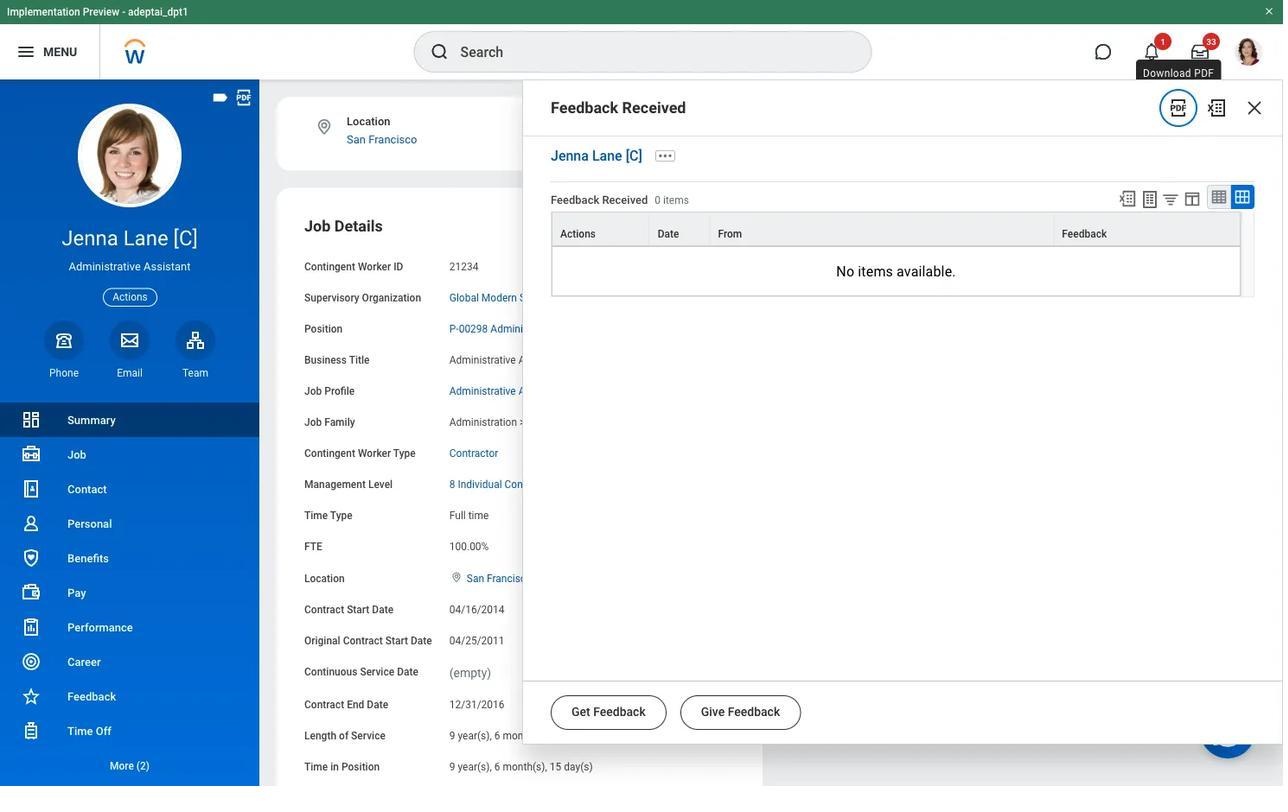 Task type: locate. For each thing, give the bounding box(es) containing it.
1 vertical spatial day(s)
[[564, 761, 593, 773]]

0 horizontal spatial jenna lane [c]
[[62, 226, 198, 251]]

0 vertical spatial month(s),
[[503, 730, 547, 742]]

job left details
[[304, 217, 331, 235]]

service right of
[[351, 730, 385, 742]]

administrative up business title element at the left top of the page
[[490, 323, 557, 335]]

global
[[449, 292, 479, 304]]

administrative down business title element at the left top of the page
[[449, 385, 516, 398]]

1 15 from the top
[[550, 730, 561, 742]]

1 vertical spatial jenna lane [c]
[[62, 226, 198, 251]]

day(s) inside time in position element
[[564, 761, 593, 773]]

0 vertical spatial location image
[[315, 118, 334, 137]]

download
[[1143, 67, 1191, 80]]

actions button down 'feedback received 0 items'
[[552, 213, 649, 245]]

get feedback button
[[551, 696, 666, 731]]

actions button up mail icon on the left top of page
[[103, 288, 157, 307]]

0 vertical spatial 9 year(s), 6 month(s), 15 day(s)
[[449, 730, 593, 742]]

date
[[658, 228, 679, 240], [372, 604, 393, 616], [411, 635, 432, 647], [397, 666, 418, 678], [367, 699, 388, 711]]

location image
[[315, 118, 334, 137], [449, 572, 463, 584]]

received left 0
[[602, 194, 648, 207]]

job for job family
[[304, 417, 322, 429]]

profile
[[324, 385, 355, 398]]

0 vertical spatial 9
[[449, 730, 455, 742]]

contract up 'original'
[[304, 604, 344, 616]]

robert hsing link
[[564, 133, 629, 146]]

contract for end
[[304, 699, 344, 711]]

1 vertical spatial jenna
[[62, 226, 118, 251]]

type
[[393, 448, 416, 460], [330, 510, 352, 522]]

1 horizontal spatial administration
[[542, 417, 610, 429]]

year(s), for position
[[458, 761, 492, 773]]

time left off
[[67, 725, 93, 738]]

administrative assistant up administrative assistant link
[[449, 354, 562, 366]]

1 horizontal spatial type
[[393, 448, 416, 460]]

month(s), inside length of service element
[[503, 730, 547, 742]]

1 vertical spatial location
[[304, 573, 345, 585]]

team jenna lane [c] element
[[176, 366, 215, 380]]

location san francisco
[[347, 115, 417, 146]]

length of service element
[[449, 720, 593, 743]]

actions up mail icon on the left top of page
[[113, 291, 148, 304]]

1 vertical spatial francisco
[[487, 573, 532, 585]]

assistant up view team image
[[144, 260, 191, 273]]

job inside job link
[[67, 448, 86, 461]]

0 vertical spatial actions
[[560, 228, 596, 240]]

jenna lane [c] link
[[551, 148, 642, 164]]

0 horizontal spatial francisco
[[368, 133, 417, 146]]

0 vertical spatial worker
[[358, 261, 391, 273]]

click to view/edit grid preferences image
[[1183, 189, 1202, 208]]

lane
[[592, 148, 622, 164], [123, 226, 168, 251]]

0 horizontal spatial location image
[[315, 118, 334, 137]]

feedback inside popup button
[[1062, 228, 1107, 240]]

1 vertical spatial san francisco link
[[467, 569, 532, 585]]

service
[[360, 666, 394, 678], [351, 730, 385, 742]]

9 year(s), 6 month(s), 15 day(s) for position
[[449, 761, 593, 773]]

2 vertical spatial administrative assistant
[[449, 385, 562, 398]]

in
[[330, 761, 339, 773]]

job details group
[[304, 216, 735, 787]]

jenna inside feedback received dialog
[[551, 148, 589, 164]]

contingent worker id element
[[449, 250, 478, 274]]

time off image
[[21, 721, 41, 742]]

1 vertical spatial start
[[385, 635, 408, 647]]

15 inside length of service element
[[550, 730, 561, 742]]

individual
[[458, 479, 502, 491]]

administration right >
[[542, 417, 610, 429]]

start up original contract start date at the left
[[347, 604, 369, 616]]

8 individual contributor
[[449, 479, 557, 491]]

day(s) for length of service
[[564, 730, 593, 742]]

2 contingent from the top
[[304, 448, 355, 460]]

9 year(s), 6 month(s), 15 day(s) down length of service element
[[449, 761, 593, 773]]

15
[[550, 730, 561, 742], [550, 761, 561, 773]]

implementation preview -   adeptai_dpt1
[[7, 6, 188, 18]]

date left 04/25/2011
[[411, 635, 432, 647]]

month(s), up time in position element
[[503, 730, 547, 742]]

navigation pane region
[[0, 80, 259, 787]]

0 vertical spatial day(s)
[[564, 730, 593, 742]]

1 horizontal spatial francisco
[[487, 573, 532, 585]]

1 horizontal spatial lane
[[592, 148, 622, 164]]

0 horizontal spatial [c]
[[173, 226, 198, 251]]

location inside job details group
[[304, 573, 345, 585]]

job left family at the left of page
[[304, 417, 322, 429]]

1 horizontal spatial actions button
[[552, 213, 649, 245]]

1 vertical spatial 9
[[449, 761, 455, 773]]

feedback link
[[0, 680, 259, 714]]

1 vertical spatial 9 year(s), 6 month(s), 15 day(s)
[[449, 761, 593, 773]]

administrative inside business title element
[[449, 354, 516, 366]]

service down original contract start date at the left
[[360, 666, 394, 678]]

contractor
[[449, 448, 498, 460]]

0 horizontal spatial actions button
[[103, 288, 157, 307]]

6 down length of service element
[[494, 761, 500, 773]]

year(s), inside length of service element
[[458, 730, 492, 742]]

level
[[368, 479, 393, 491]]

2 vertical spatial contract
[[304, 699, 344, 711]]

job family element
[[449, 406, 610, 430]]

business title
[[304, 354, 370, 366]]

team
[[182, 367, 208, 379]]

location inside location san francisco
[[347, 115, 390, 128]]

0 horizontal spatial items
[[663, 195, 689, 207]]

2 9 from the top
[[449, 761, 455, 773]]

day(s)
[[564, 730, 593, 742], [564, 761, 593, 773]]

actions button
[[552, 213, 649, 245], [103, 288, 157, 307]]

job profile
[[304, 385, 355, 398]]

operations
[[591, 292, 641, 304]]

items inside 'feedback received 0 items'
[[663, 195, 689, 207]]

administrative
[[69, 260, 141, 273], [490, 323, 557, 335], [449, 354, 516, 366], [449, 385, 516, 398]]

2 month(s), from the top
[[503, 761, 547, 773]]

9
[[449, 730, 455, 742], [449, 761, 455, 773]]

toolbar
[[1110, 185, 1254, 212]]

contract up continuous service date
[[343, 635, 383, 647]]

hr
[[575, 292, 588, 304]]

contingent
[[304, 261, 355, 273], [304, 448, 355, 460]]

2 15 from the top
[[550, 761, 561, 773]]

time off
[[67, 725, 111, 738]]

1 horizontal spatial items
[[858, 263, 893, 280]]

phone
[[49, 367, 79, 379]]

worker left id
[[358, 261, 391, 273]]

type left contractor
[[393, 448, 416, 460]]

0 vertical spatial [c]
[[626, 148, 642, 164]]

day(s) inside length of service element
[[564, 730, 593, 742]]

san
[[347, 133, 366, 146], [467, 573, 484, 585]]

jenna lane [c] inside navigation pane "region"
[[62, 226, 198, 251]]

0 horizontal spatial administration
[[449, 417, 517, 429]]

time left in at the bottom left of page
[[304, 761, 328, 773]]

8
[[449, 479, 455, 491]]

6 inside time in position element
[[494, 761, 500, 773]]

0 vertical spatial san
[[347, 133, 366, 146]]

date down 0
[[658, 228, 679, 240]]

pay link
[[0, 576, 259, 610]]

1 vertical spatial administrative assistant
[[449, 354, 562, 366]]

get feedback
[[571, 705, 646, 720]]

1 horizontal spatial san
[[467, 573, 484, 585]]

personal image
[[21, 514, 41, 534]]

administrative down "00298"
[[449, 354, 516, 366]]

0 vertical spatial time
[[304, 510, 328, 522]]

received for feedback received 0 items
[[602, 194, 648, 207]]

actions down 'feedback received 0 items'
[[560, 228, 596, 240]]

1 vertical spatial san
[[467, 573, 484, 585]]

san francisco link
[[347, 133, 417, 146], [467, 569, 532, 585]]

row containing actions
[[552, 212, 1241, 246]]

-
[[122, 6, 125, 18]]

contract end date element
[[449, 688, 505, 712]]

length of service
[[304, 730, 385, 742]]

date for 04/16/2014
[[372, 604, 393, 616]]

location image left location san francisco
[[315, 118, 334, 137]]

2 vertical spatial time
[[304, 761, 328, 773]]

assistant down p-00298 administrative assistant
[[518, 354, 562, 366]]

feedback received dialog
[[522, 80, 1283, 745]]

6 for length of service
[[494, 730, 500, 742]]

worker up level
[[358, 448, 391, 460]]

1 vertical spatial [c]
[[173, 226, 198, 251]]

6
[[494, 730, 500, 742], [494, 761, 500, 773]]

0 vertical spatial actions button
[[552, 213, 649, 245]]

start up continuous service date
[[385, 635, 408, 647]]

2 worker from the top
[[358, 448, 391, 460]]

0 vertical spatial administrative assistant
[[69, 260, 191, 273]]

1 day(s) from the top
[[564, 730, 593, 742]]

1 vertical spatial actions
[[113, 291, 148, 304]]

career
[[67, 656, 101, 669]]

0 horizontal spatial start
[[347, 604, 369, 616]]

0 vertical spatial jenna lane [c]
[[551, 148, 642, 164]]

0 vertical spatial san francisco link
[[347, 133, 417, 146]]

assistant down hr
[[560, 323, 603, 335]]

month(s), down length of service element
[[503, 761, 547, 773]]

give
[[701, 705, 725, 720]]

8 individual contributor link
[[449, 476, 557, 491]]

>>
[[561, 292, 572, 304]]

date down original contract start date at the left
[[397, 666, 418, 678]]

lane inside feedback received dialog
[[592, 148, 622, 164]]

1 horizontal spatial actions
[[560, 228, 596, 240]]

job up "contact"
[[67, 448, 86, 461]]

0 vertical spatial year(s),
[[458, 730, 492, 742]]

9 year(s), 6 month(s), 15 day(s) up time in position element
[[449, 730, 593, 742]]

0 vertical spatial contract
[[304, 604, 344, 616]]

actions inside navigation pane "region"
[[113, 291, 148, 304]]

0 horizontal spatial type
[[330, 510, 352, 522]]

items
[[663, 195, 689, 207], [858, 263, 893, 280]]

1 9 from the top
[[449, 730, 455, 742]]

manager
[[564, 115, 608, 128]]

0 vertical spatial type
[[393, 448, 416, 460]]

contingent for contingent worker id
[[304, 261, 355, 273]]

job left profile
[[304, 385, 322, 398]]

1 vertical spatial location image
[[449, 572, 463, 584]]

summary image
[[21, 410, 41, 431]]

performance link
[[0, 610, 259, 645]]

0 vertical spatial received
[[622, 99, 686, 117]]

download pdf tooltip
[[1133, 56, 1224, 91]]

administrative assistant up >
[[449, 385, 562, 398]]

worker for id
[[358, 261, 391, 273]]

15 down length of service element
[[550, 761, 561, 773]]

1 horizontal spatial location image
[[449, 572, 463, 584]]

0 horizontal spatial location
[[304, 573, 345, 585]]

1 vertical spatial lane
[[123, 226, 168, 251]]

0 horizontal spatial actions
[[113, 291, 148, 304]]

time for time off
[[67, 725, 93, 738]]

year(s), down 12/31/2016
[[458, 730, 492, 742]]

1 horizontal spatial location
[[347, 115, 390, 128]]

1 worker from the top
[[358, 261, 391, 273]]

row
[[552, 212, 1241, 246]]

0 vertical spatial location
[[347, 115, 390, 128]]

1 vertical spatial 15
[[550, 761, 561, 773]]

performance image
[[21, 617, 41, 638]]

job link
[[0, 437, 259, 472]]

1 9 year(s), 6 month(s), 15 day(s) from the top
[[449, 730, 593, 742]]

email
[[117, 367, 143, 379]]

1 vertical spatial 6
[[494, 761, 500, 773]]

1 vertical spatial worker
[[358, 448, 391, 460]]

month(s), inside time in position element
[[503, 761, 547, 773]]

9 inside length of service element
[[449, 730, 455, 742]]

contingent for contingent worker type
[[304, 448, 355, 460]]

1 vertical spatial contingent
[[304, 448, 355, 460]]

family
[[324, 417, 355, 429]]

items right 0
[[663, 195, 689, 207]]

1 vertical spatial year(s),
[[458, 761, 492, 773]]

6 up time in position element
[[494, 730, 500, 742]]

pdf image
[[1168, 98, 1189, 118]]

summary link
[[0, 403, 259, 437]]

administrative inside administrative assistant link
[[449, 385, 516, 398]]

profile logan mcneil element
[[1224, 33, 1273, 71]]

id
[[394, 261, 403, 273]]

1 month(s), from the top
[[503, 730, 547, 742]]

15 for time in position
[[550, 761, 561, 773]]

actions
[[560, 228, 596, 240], [113, 291, 148, 304]]

1 horizontal spatial san francisco link
[[467, 569, 532, 585]]

assistant
[[144, 260, 191, 273], [560, 323, 603, 335], [518, 354, 562, 366], [518, 385, 562, 398]]

phone image
[[52, 330, 76, 351]]

1 year(s), from the top
[[458, 730, 492, 742]]

1 vertical spatial month(s),
[[503, 761, 547, 773]]

0 vertical spatial francisco
[[368, 133, 417, 146]]

contingent down job family
[[304, 448, 355, 460]]

administrative inside navigation pane "region"
[[69, 260, 141, 273]]

end
[[347, 699, 364, 711]]

continuous service date
[[304, 666, 418, 678]]

9 year(s), 6 month(s), 15 day(s)
[[449, 730, 593, 742], [449, 761, 593, 773]]

1 vertical spatial received
[[602, 194, 648, 207]]

assistant inside navigation pane "region"
[[144, 260, 191, 273]]

0 vertical spatial service
[[360, 666, 394, 678]]

6 inside length of service element
[[494, 730, 500, 742]]

supervisory organization
[[304, 292, 421, 304]]

0 horizontal spatial lane
[[123, 226, 168, 251]]

date right end
[[367, 699, 388, 711]]

adeptai_dpt1
[[128, 6, 188, 18]]

time off link
[[0, 714, 259, 749]]

export to worksheets image
[[1139, 189, 1160, 210]]

9 for time in position
[[449, 761, 455, 773]]

location
[[347, 115, 390, 128], [304, 573, 345, 585]]

0 horizontal spatial san
[[347, 133, 366, 146]]

feedback inside list
[[67, 690, 116, 703]]

benefits image
[[21, 548, 41, 569]]

0 vertical spatial lane
[[592, 148, 622, 164]]

time for time type
[[304, 510, 328, 522]]

items right no
[[858, 263, 893, 280]]

2 6 from the top
[[494, 761, 500, 773]]

0
[[655, 195, 661, 207]]

0 horizontal spatial san francisco link
[[347, 133, 417, 146]]

contract end date
[[304, 699, 388, 711]]

services
[[520, 292, 559, 304]]

assistant inside business title element
[[518, 354, 562, 366]]

1 horizontal spatial jenna lane [c]
[[551, 148, 642, 164]]

1 horizontal spatial jenna
[[551, 148, 589, 164]]

actions inside feedback received dialog
[[560, 228, 596, 240]]

2 year(s), from the top
[[458, 761, 492, 773]]

15 up time in position element
[[550, 730, 561, 742]]

1 6 from the top
[[494, 730, 500, 742]]

position right in at the bottom left of page
[[341, 761, 380, 773]]

0 vertical spatial jenna
[[551, 148, 589, 164]]

administrative assistant up mail icon on the left top of page
[[69, 260, 191, 273]]

position up business
[[304, 323, 343, 335]]

1 vertical spatial time
[[67, 725, 93, 738]]

date up original contract start date at the left
[[372, 604, 393, 616]]

from
[[718, 228, 742, 240]]

2 day(s) from the top
[[564, 761, 593, 773]]

time up 'fte'
[[304, 510, 328, 522]]

time inside list
[[67, 725, 93, 738]]

6 for time in position
[[494, 761, 500, 773]]

list
[[0, 403, 259, 783]]

2 9 year(s), 6 month(s), 15 day(s) from the top
[[449, 761, 593, 773]]

year(s), down length of service element
[[458, 761, 492, 773]]

type down management
[[330, 510, 352, 522]]

location for location
[[304, 573, 345, 585]]

0 vertical spatial items
[[663, 195, 689, 207]]

administration up contractor "link"
[[449, 417, 517, 429]]

management level
[[304, 479, 393, 491]]

1 contingent from the top
[[304, 261, 355, 273]]

15 inside time in position element
[[550, 761, 561, 773]]

full
[[449, 510, 466, 522]]

search image
[[429, 41, 450, 62]]

job
[[304, 217, 331, 235], [304, 385, 322, 398], [304, 417, 322, 429], [67, 448, 86, 461]]

0 vertical spatial contingent
[[304, 261, 355, 273]]

received up hsing
[[622, 99, 686, 117]]

9 for length of service
[[449, 730, 455, 742]]

select to filter grid data image
[[1161, 190, 1180, 208]]

contract left end
[[304, 699, 344, 711]]

contract
[[304, 604, 344, 616], [343, 635, 383, 647], [304, 699, 344, 711]]

row inside feedback received dialog
[[552, 212, 1241, 246]]

9 inside time in position element
[[449, 761, 455, 773]]

administrative up mail icon on the left top of page
[[69, 260, 141, 273]]

business title element
[[449, 344, 562, 367]]

inbox large image
[[1191, 43, 1209, 61]]

month(s), for length of service
[[503, 730, 547, 742]]

[c] inside navigation pane "region"
[[173, 226, 198, 251]]

career link
[[0, 645, 259, 680]]

time
[[304, 510, 328, 522], [67, 725, 93, 738], [304, 761, 328, 773]]

contingent up "supervisory"
[[304, 261, 355, 273]]

0 horizontal spatial jenna
[[62, 226, 118, 251]]

original
[[304, 635, 340, 647]]

assistant up job family "element"
[[518, 385, 562, 398]]

0 vertical spatial 6
[[494, 730, 500, 742]]

15 for length of service
[[550, 730, 561, 742]]

0 vertical spatial 15
[[550, 730, 561, 742]]

location image down 100.00% at the left of page
[[449, 572, 463, 584]]

100.00%
[[449, 541, 489, 553]]

year(s), inside time in position element
[[458, 761, 492, 773]]

1 horizontal spatial [c]
[[626, 148, 642, 164]]

>
[[520, 417, 525, 429]]



Task type: describe. For each thing, give the bounding box(es) containing it.
no items available.
[[836, 263, 956, 280]]

fte
[[304, 541, 322, 553]]

time for time in position
[[304, 761, 328, 773]]

jenna lane [c] inside feedback received dialog
[[551, 148, 642, 164]]

download pdf
[[1143, 67, 1214, 80]]

time in position
[[304, 761, 380, 773]]

san inside job details group
[[467, 573, 484, 585]]

table image
[[1210, 188, 1228, 206]]

department
[[644, 292, 698, 304]]

feedback image
[[21, 686, 41, 707]]

date for 12/31/2016
[[367, 699, 388, 711]]

00298
[[459, 323, 488, 335]]

personal
[[67, 517, 112, 530]]

phone jenna lane [c] element
[[44, 366, 84, 380]]

[c] inside feedback received dialog
[[626, 148, 642, 164]]

continuous
[[304, 666, 357, 678]]

available.
[[897, 263, 956, 280]]

1 horizontal spatial start
[[385, 635, 408, 647]]

summary
[[67, 414, 116, 427]]

month(s), for time in position
[[503, 761, 547, 773]]

manager robert hsing
[[564, 115, 629, 146]]

administrative assistant link
[[449, 382, 562, 398]]

x image
[[1244, 98, 1265, 118]]

time
[[468, 510, 489, 522]]

1 vertical spatial actions button
[[103, 288, 157, 307]]

list containing summary
[[0, 403, 259, 783]]

pay
[[67, 587, 86, 600]]

expand table image
[[1234, 188, 1251, 206]]

worker for type
[[358, 448, 391, 460]]

1 administration from the left
[[449, 417, 517, 429]]

notifications large image
[[1143, 43, 1160, 61]]

length
[[304, 730, 336, 742]]

business
[[304, 354, 347, 366]]

mail image
[[119, 330, 140, 351]]

phone button
[[44, 321, 84, 380]]

job details button
[[304, 217, 383, 235]]

view team image
[[185, 330, 206, 351]]

contact image
[[21, 479, 41, 500]]

2 administration from the left
[[542, 417, 610, 429]]

administrative assistant for administrative assistant link
[[449, 385, 562, 398]]

time type
[[304, 510, 352, 522]]

implementation
[[7, 6, 80, 18]]

title
[[349, 354, 370, 366]]

1 vertical spatial service
[[351, 730, 385, 742]]

toolbar inside feedback received dialog
[[1110, 185, 1254, 212]]

pay image
[[21, 583, 41, 603]]

off
[[96, 725, 111, 738]]

9 year(s), 6 month(s), 15 day(s) for service
[[449, 730, 593, 742]]

feedback received 0 items
[[551, 194, 689, 207]]

21234
[[449, 261, 478, 273]]

from button
[[710, 213, 1053, 245]]

administrative inside the p-00298 administrative assistant link
[[490, 323, 557, 335]]

p-00298 administrative assistant
[[449, 323, 603, 335]]

location for location san francisco
[[347, 115, 390, 128]]

export to excel image
[[1118, 189, 1137, 208]]

francisco inside job details group
[[487, 573, 532, 585]]

supervisory
[[304, 292, 359, 304]]

original contract start date
[[304, 635, 432, 647]]

benefits link
[[0, 541, 259, 576]]

feedback button
[[1054, 213, 1240, 245]]

global modern services >> hr operations department
[[449, 292, 698, 304]]

contingent worker type
[[304, 448, 416, 460]]

performance
[[67, 621, 133, 634]]

fa-
[[528, 417, 542, 429]]

email button
[[110, 321, 150, 380]]

details
[[334, 217, 383, 235]]

0 vertical spatial start
[[347, 604, 369, 616]]

preview
[[83, 6, 119, 18]]

email jenna lane [c] element
[[110, 366, 150, 380]]

job image
[[21, 444, 41, 465]]

get
[[571, 705, 590, 720]]

san francisco
[[467, 573, 532, 585]]

feedback inside button
[[728, 705, 780, 720]]

job for job details
[[304, 217, 331, 235]]

date for (empty)
[[397, 666, 418, 678]]

career image
[[21, 652, 41, 673]]

location image inside job details group
[[449, 572, 463, 584]]

san inside location san francisco
[[347, 133, 366, 146]]

management
[[304, 479, 366, 491]]

benefits
[[67, 552, 109, 565]]

feedback inside button
[[593, 705, 646, 720]]

francisco inside location san francisco
[[368, 133, 417, 146]]

fte element
[[449, 531, 489, 554]]

administrative assistant inside navigation pane "region"
[[69, 260, 191, 273]]

no
[[836, 263, 854, 280]]

lane inside navigation pane "region"
[[123, 226, 168, 251]]

1 vertical spatial contract
[[343, 635, 383, 647]]

time in position element
[[449, 751, 593, 774]]

tag image
[[211, 88, 230, 107]]

day(s) for time in position
[[564, 761, 593, 773]]

give feedback
[[701, 705, 780, 720]]

year(s), for service
[[458, 730, 492, 742]]

04/25/2011
[[449, 635, 505, 647]]

1 vertical spatial position
[[341, 761, 380, 773]]

contingent worker id
[[304, 261, 403, 273]]

organization
[[362, 292, 421, 304]]

full time element
[[449, 507, 489, 522]]

view printable version (pdf) image
[[234, 88, 253, 107]]

full time
[[449, 510, 489, 522]]

contract for start
[[304, 604, 344, 616]]

received for feedback received
[[622, 99, 686, 117]]

administrative assistant for business title element at the left top of the page
[[449, 354, 562, 366]]

jenna inside navigation pane "region"
[[62, 226, 118, 251]]

personal link
[[0, 507, 259, 541]]

hsing
[[600, 133, 629, 146]]

close environment banner image
[[1264, 6, 1274, 16]]

robert
[[564, 133, 597, 146]]

contact link
[[0, 472, 259, 507]]

contract start date element
[[449, 593, 505, 617]]

12/31/2016
[[449, 699, 505, 711]]

1 vertical spatial items
[[858, 263, 893, 280]]

team link
[[176, 321, 215, 380]]

date inside popup button
[[658, 228, 679, 240]]

job for job profile
[[304, 385, 322, 398]]

1 vertical spatial type
[[330, 510, 352, 522]]

job family
[[304, 417, 355, 429]]

0 vertical spatial position
[[304, 323, 343, 335]]

modern
[[481, 292, 517, 304]]

excel image
[[1206, 98, 1227, 118]]

p-
[[449, 323, 459, 335]]

statements
[[808, 126, 888, 144]]

original contract start date element
[[449, 625, 505, 648]]

date button
[[650, 213, 709, 245]]

implementation preview -   adeptai_dpt1 banner
[[0, 0, 1283, 80]]

contractor link
[[449, 444, 498, 460]]

(empty)
[[449, 666, 491, 680]]

pdf
[[1194, 67, 1214, 80]]

contributor
[[505, 479, 557, 491]]



Task type: vqa. For each thing, say whether or not it's contained in the screenshot.
leftmost Jenna
yes



